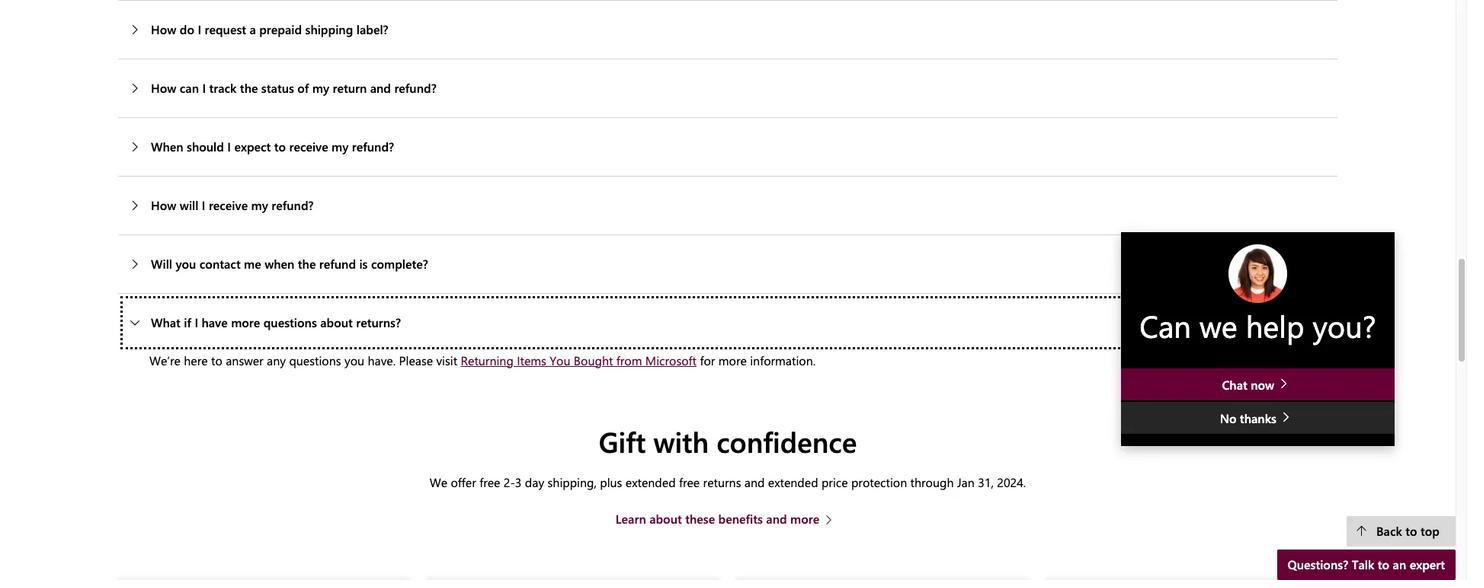 Task type: vqa. For each thing, say whether or not it's contained in the screenshot.
left Subscription
no



Task type: locate. For each thing, give the bounding box(es) containing it.
1 horizontal spatial receive
[[289, 139, 328, 155]]

2 horizontal spatial my
[[332, 139, 349, 155]]

1 horizontal spatial my
[[312, 80, 329, 96]]

2 horizontal spatial and
[[766, 512, 787, 528]]

refund? up will you contact me when the refund is complete?
[[272, 197, 314, 213]]

1 vertical spatial and
[[745, 475, 765, 491]]

1 vertical spatial questions
[[289, 353, 341, 369]]

1 vertical spatial how
[[151, 80, 176, 96]]

i right can
[[202, 80, 206, 96]]

plus
[[600, 475, 622, 491]]

microsoft
[[646, 353, 697, 369]]

how inside dropdown button
[[151, 21, 176, 37]]

0 vertical spatial refund?
[[394, 80, 437, 96]]

0 horizontal spatial you
[[176, 256, 196, 272]]

0 horizontal spatial my
[[251, 197, 268, 213]]

i left 'expect'
[[227, 139, 231, 155]]

to inside dropdown button
[[274, 139, 286, 155]]

1 vertical spatial my
[[332, 139, 349, 155]]

my right of
[[312, 80, 329, 96]]

0 vertical spatial my
[[312, 80, 329, 96]]

is
[[359, 256, 368, 272]]

my up me
[[251, 197, 268, 213]]

2024.
[[997, 475, 1026, 491]]

questions for more
[[264, 315, 317, 331]]

confidence
[[717, 423, 857, 460]]

you inside dropdown button
[[176, 256, 196, 272]]

receive right 'expect'
[[289, 139, 328, 155]]

1 vertical spatial receive
[[209, 197, 248, 213]]

answer
[[226, 353, 264, 369]]

2 vertical spatial how
[[151, 197, 176, 213]]

to right 'expect'
[[274, 139, 286, 155]]

0 vertical spatial receive
[[289, 139, 328, 155]]

how can i track the status of my return and refund? button
[[118, 59, 1338, 117]]

and right returns at the bottom of page
[[745, 475, 765, 491]]

1 vertical spatial more
[[719, 353, 747, 369]]

the inside dropdown button
[[240, 80, 258, 96]]

more right for
[[719, 353, 747, 369]]

complete?
[[371, 256, 428, 272]]

2 vertical spatial my
[[251, 197, 268, 213]]

you left have. on the left of the page
[[345, 353, 364, 369]]

refund? inside when should i expect to receive my refund? dropdown button
[[352, 139, 394, 155]]

my inside dropdown button
[[332, 139, 349, 155]]

questions
[[264, 315, 317, 331], [289, 353, 341, 369]]

the
[[240, 80, 258, 96], [298, 256, 316, 272]]

my down 'return'
[[332, 139, 349, 155]]

extended right plus
[[626, 475, 676, 491]]

the right track
[[240, 80, 258, 96]]

0 vertical spatial and
[[370, 80, 391, 96]]

we offer free 2-3 day shipping, plus extended free returns and extended price protection through jan 31, 2024.
[[430, 475, 1026, 491]]

2 how from the top
[[151, 80, 176, 96]]

offer
[[451, 475, 476, 491]]

prepaid
[[259, 21, 302, 37]]

how left do
[[151, 21, 176, 37]]

expert
[[1410, 557, 1445, 573]]

help
[[1246, 306, 1305, 346]]

we're here to answer any questions you have. please visit returning items you bought from microsoft for more information.
[[149, 353, 816, 369]]

1 horizontal spatial about
[[650, 512, 682, 528]]

questions up any at the left
[[264, 315, 317, 331]]

you right 'will'
[[176, 256, 196, 272]]

how do i request a prepaid shipping label? button
[[118, 1, 1338, 59]]

more
[[231, 315, 260, 331], [719, 353, 747, 369], [791, 512, 820, 528]]

through
[[911, 475, 954, 491]]

1 how from the top
[[151, 21, 176, 37]]

i for track
[[202, 80, 206, 96]]

about left returns?
[[320, 315, 353, 331]]

2 vertical spatial more
[[791, 512, 820, 528]]

extended left price
[[768, 475, 818, 491]]

about left these
[[650, 512, 682, 528]]

0 horizontal spatial and
[[370, 80, 391, 96]]

refund? right 'return'
[[394, 80, 437, 96]]

day
[[525, 475, 544, 491]]

how inside dropdown button
[[151, 80, 176, 96]]

and right benefits
[[766, 512, 787, 528]]

items
[[517, 353, 547, 369]]

more right have
[[231, 315, 260, 331]]

these
[[686, 512, 715, 528]]

1 horizontal spatial you
[[345, 353, 364, 369]]

1 horizontal spatial extended
[[768, 475, 818, 491]]

no thanks button
[[1121, 403, 1395, 435]]

how will i receive my refund?
[[151, 197, 314, 213]]

2 vertical spatial and
[[766, 512, 787, 528]]

questions inside dropdown button
[[264, 315, 317, 331]]

1 vertical spatial refund?
[[352, 139, 394, 155]]

back
[[1377, 524, 1403, 540]]

refund?
[[394, 80, 437, 96], [352, 139, 394, 155], [272, 197, 314, 213]]

1 horizontal spatial the
[[298, 256, 316, 272]]

0 horizontal spatial free
[[480, 475, 500, 491]]

how left can
[[151, 80, 176, 96]]

how do i request a prepaid shipping label?
[[151, 21, 389, 37]]

i
[[198, 21, 201, 37], [202, 80, 206, 96], [227, 139, 231, 155], [202, 197, 205, 213], [195, 315, 198, 331]]

0 vertical spatial the
[[240, 80, 258, 96]]

you?
[[1313, 306, 1377, 346]]

if
[[184, 315, 191, 331]]

please
[[399, 353, 433, 369]]

i right if
[[195, 315, 198, 331]]

0 horizontal spatial about
[[320, 315, 353, 331]]

0 vertical spatial questions
[[264, 315, 317, 331]]

refund? down 'return'
[[352, 139, 394, 155]]

return
[[333, 80, 367, 96]]

questions right any at the left
[[289, 353, 341, 369]]

2 vertical spatial refund?
[[272, 197, 314, 213]]

0 vertical spatial more
[[231, 315, 260, 331]]

will you contact me when the refund is complete?
[[151, 256, 428, 272]]

0 vertical spatial about
[[320, 315, 353, 331]]

receive right the will
[[209, 197, 248, 213]]

more right benefits
[[791, 512, 820, 528]]

0 horizontal spatial receive
[[209, 197, 248, 213]]

how left the will
[[151, 197, 176, 213]]

receive inside dropdown button
[[289, 139, 328, 155]]

0 vertical spatial how
[[151, 21, 176, 37]]

0 horizontal spatial the
[[240, 80, 258, 96]]

chat now button
[[1121, 369, 1395, 401]]

can we help you?
[[1140, 306, 1377, 346]]

what if i have more questions about returns? button
[[118, 294, 1338, 352]]

returning items you bought from microsoft link
[[461, 353, 697, 369]]

to left the an
[[1378, 557, 1390, 573]]

do
[[180, 21, 194, 37]]

1 horizontal spatial free
[[679, 475, 700, 491]]

extended
[[626, 475, 676, 491], [768, 475, 818, 491]]

you
[[176, 256, 196, 272], [345, 353, 364, 369]]

how
[[151, 21, 176, 37], [151, 80, 176, 96], [151, 197, 176, 213]]

about
[[320, 315, 353, 331], [650, 512, 682, 528]]

1 horizontal spatial and
[[745, 475, 765, 491]]

questions? talk to an expert
[[1288, 557, 1445, 573]]

3 how from the top
[[151, 197, 176, 213]]

and right 'return'
[[370, 80, 391, 96]]

0 vertical spatial you
[[176, 256, 196, 272]]

0 horizontal spatial more
[[231, 315, 260, 331]]

label?
[[357, 21, 389, 37]]

receive
[[289, 139, 328, 155], [209, 197, 248, 213]]

and
[[370, 80, 391, 96], [745, 475, 765, 491], [766, 512, 787, 528]]

0 horizontal spatial extended
[[626, 475, 676, 491]]

refund? inside how will i receive my refund? dropdown button
[[272, 197, 314, 213]]

thanks
[[1240, 411, 1277, 427]]

and inside dropdown button
[[370, 80, 391, 96]]

1 vertical spatial the
[[298, 256, 316, 272]]

my
[[312, 80, 329, 96], [332, 139, 349, 155], [251, 197, 268, 213]]

have
[[202, 315, 228, 331]]

i right the will
[[202, 197, 205, 213]]

returns
[[703, 475, 741, 491]]

i for receive
[[202, 197, 205, 213]]

the right when
[[298, 256, 316, 272]]

i inside dropdown button
[[202, 197, 205, 213]]

free left returns at the bottom of page
[[679, 475, 700, 491]]

to
[[274, 139, 286, 155], [211, 353, 222, 369], [1406, 524, 1418, 540], [1378, 557, 1390, 573]]

refund
[[319, 256, 356, 272]]

how inside dropdown button
[[151, 197, 176, 213]]

free left 2-
[[480, 475, 500, 491]]

i right do
[[198, 21, 201, 37]]

we
[[430, 475, 448, 491]]



Task type: describe. For each thing, give the bounding box(es) containing it.
learn
[[616, 512, 646, 528]]

chat now
[[1222, 378, 1278, 394]]

my inside dropdown button
[[251, 197, 268, 213]]

when
[[265, 256, 295, 272]]

the inside dropdown button
[[298, 256, 316, 272]]

questions?
[[1288, 557, 1349, 573]]

we're
[[149, 353, 181, 369]]

1 vertical spatial you
[[345, 353, 364, 369]]

back to top link
[[1347, 517, 1456, 547]]

1 horizontal spatial more
[[719, 353, 747, 369]]

questions for any
[[289, 353, 341, 369]]

when
[[151, 139, 183, 155]]

how for how do i request a prepaid shipping label?
[[151, 21, 176, 37]]

gift
[[599, 423, 646, 460]]

have.
[[368, 353, 396, 369]]

with
[[654, 423, 709, 460]]

expect
[[234, 139, 271, 155]]

to inside dropdown button
[[1378, 557, 1390, 573]]

of
[[298, 80, 309, 96]]

now
[[1251, 378, 1275, 394]]

learn about these benefits and more link
[[616, 511, 840, 529]]

we
[[1200, 306, 1238, 346]]

a
[[250, 21, 256, 37]]

to left top
[[1406, 524, 1418, 540]]

any
[[267, 353, 286, 369]]

how for how can i track the status of my return and refund?
[[151, 80, 176, 96]]

refund? inside how can i track the status of my return and refund? dropdown button
[[394, 80, 437, 96]]

returns?
[[356, 315, 401, 331]]

how will i receive my refund? button
[[118, 177, 1338, 235]]

chat
[[1222, 378, 1248, 394]]

1 vertical spatial about
[[650, 512, 682, 528]]

2 extended from the left
[[768, 475, 818, 491]]

2-
[[504, 475, 515, 491]]

no thanks
[[1220, 411, 1280, 427]]

talk
[[1352, 557, 1375, 573]]

3
[[515, 475, 522, 491]]

no
[[1220, 411, 1237, 427]]

top
[[1421, 524, 1440, 540]]

here
[[184, 353, 208, 369]]

1 extended from the left
[[626, 475, 676, 491]]

what if i have more questions about returns?
[[151, 315, 401, 331]]

request
[[205, 21, 246, 37]]

price
[[822, 475, 848, 491]]

will you contact me when the refund is complete? button
[[118, 235, 1338, 293]]

2 horizontal spatial more
[[791, 512, 820, 528]]

i for expect
[[227, 139, 231, 155]]

information.
[[750, 353, 816, 369]]

will
[[180, 197, 199, 213]]

shipping,
[[548, 475, 597, 491]]

when should i expect to receive my refund? button
[[118, 118, 1338, 176]]

from
[[617, 353, 642, 369]]

about inside dropdown button
[[320, 315, 353, 331]]

visit
[[436, 353, 457, 369]]

my inside dropdown button
[[312, 80, 329, 96]]

shipping
[[305, 21, 353, 37]]

2 free from the left
[[679, 475, 700, 491]]

jan
[[957, 475, 975, 491]]

31,
[[978, 475, 994, 491]]

for
[[700, 353, 715, 369]]

protection
[[852, 475, 907, 491]]

more inside dropdown button
[[231, 315, 260, 331]]

benefits
[[719, 512, 763, 528]]

how can i track the status of my return and refund?
[[151, 80, 437, 96]]

to right the here
[[211, 353, 222, 369]]

should
[[187, 139, 224, 155]]

will
[[151, 256, 172, 272]]

track
[[209, 80, 237, 96]]

can
[[1140, 306, 1192, 346]]

an
[[1393, 557, 1407, 573]]

1 free from the left
[[480, 475, 500, 491]]

i for have
[[195, 315, 198, 331]]

contact
[[200, 256, 241, 272]]

what
[[151, 315, 181, 331]]

how for how will i receive my refund?
[[151, 197, 176, 213]]

gift with confidence
[[599, 423, 857, 460]]

returning
[[461, 353, 514, 369]]

bought
[[574, 353, 613, 369]]

status
[[261, 80, 294, 96]]

me
[[244, 256, 261, 272]]

you
[[550, 353, 571, 369]]

receive inside dropdown button
[[209, 197, 248, 213]]

i for request
[[198, 21, 201, 37]]

questions? talk to an expert button
[[1277, 550, 1456, 581]]

learn about these benefits and more
[[616, 512, 820, 528]]

can
[[180, 80, 199, 96]]

when should i expect to receive my refund?
[[151, 139, 394, 155]]

back to top
[[1377, 524, 1440, 540]]



